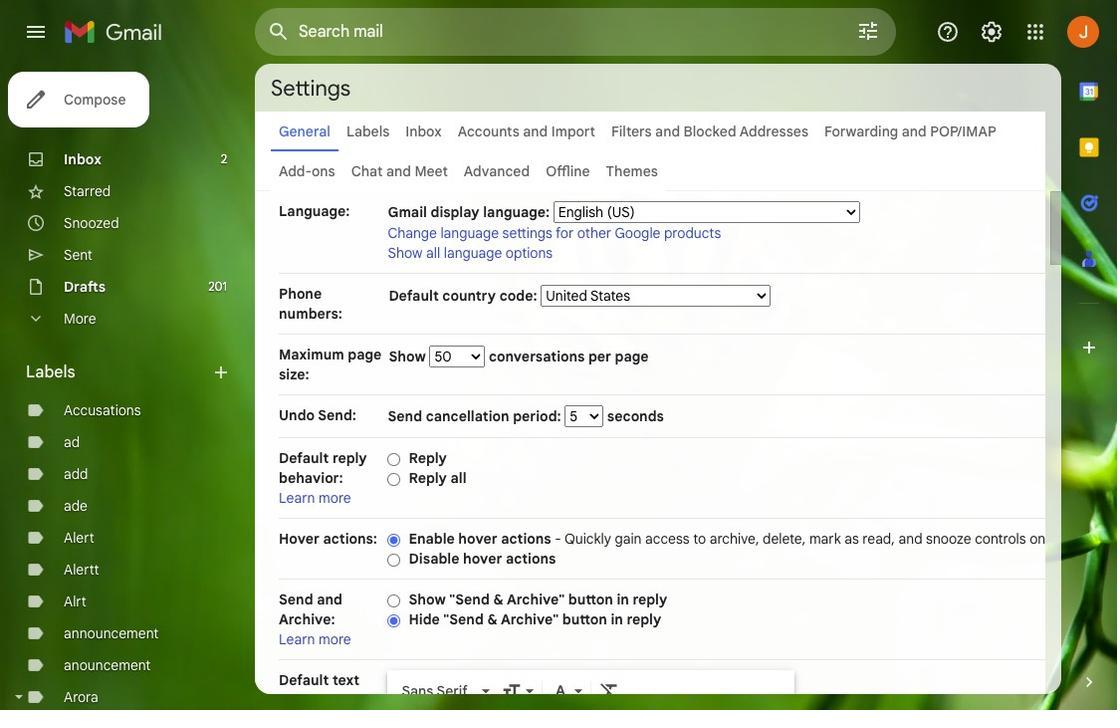 Task type: describe. For each thing, give the bounding box(es) containing it.
show for show "send & archive" button in reply
[[409, 591, 446, 608]]

-
[[555, 530, 561, 548]]

seconds
[[604, 407, 664, 425]]

undo send:
[[279, 406, 356, 424]]

alert
[[64, 529, 94, 547]]

"send for show
[[449, 591, 490, 608]]

more
[[64, 310, 96, 328]]

actions:
[[323, 530, 377, 548]]

snoozed
[[64, 214, 119, 232]]

alrt
[[64, 593, 86, 610]]

conversations
[[489, 348, 585, 365]]

archive" for hide
[[501, 610, 559, 628]]

ade
[[64, 497, 88, 515]]

read,
[[863, 530, 895, 548]]

and for forwarding and pop/imap
[[902, 122, 927, 140]]

& for show
[[493, 591, 504, 608]]

change language settings for other google products
[[388, 224, 721, 242]]

archive:
[[279, 610, 335, 628]]

formatting options toolbar
[[394, 672, 789, 709]]

actions for enable
[[501, 530, 551, 548]]

change
[[388, 224, 437, 242]]

advanced link
[[464, 162, 530, 180]]

phone numbers:
[[279, 285, 342, 323]]

default country code:
[[389, 287, 541, 305]]

more button
[[0, 303, 239, 335]]

2
[[221, 151, 227, 166]]

archive,
[[710, 530, 759, 548]]

themes
[[606, 162, 658, 180]]

chat and meet
[[351, 162, 448, 180]]

in for hide "send & archive" button in reply
[[611, 610, 623, 628]]

search mail image
[[261, 14, 297, 50]]

text
[[332, 671, 360, 689]]

ad link
[[64, 433, 80, 451]]

offline link
[[546, 162, 590, 180]]

other
[[577, 224, 612, 242]]

behavior:
[[279, 469, 343, 487]]

for
[[556, 224, 574, 242]]

delete,
[[763, 530, 806, 548]]

alrt link
[[64, 593, 86, 610]]

general
[[279, 122, 330, 140]]

default text style:
[[279, 671, 360, 709]]

send cancellation period:
[[388, 407, 565, 425]]

enable hover actions - quickly gain access to archive, delete, mark as read, and snooze controls on hover.
[[409, 530, 1088, 548]]

Reply all radio
[[388, 472, 401, 487]]

show for show all language options
[[388, 244, 423, 262]]

add link
[[64, 465, 88, 483]]

numbers:
[[279, 305, 342, 323]]

default for default text style:
[[279, 671, 329, 689]]

hover for disable
[[463, 550, 502, 568]]

Enable hover actions radio
[[388, 533, 401, 548]]

show for show
[[389, 348, 430, 365]]

1 horizontal spatial inbox link
[[406, 122, 442, 140]]

announcement
[[64, 624, 159, 642]]

all for show
[[426, 244, 440, 262]]

alertt
[[64, 561, 99, 579]]

more for behavior:
[[319, 489, 351, 507]]

display
[[431, 203, 480, 221]]

main menu image
[[24, 20, 48, 44]]

disable
[[409, 550, 459, 568]]

add-
[[279, 162, 312, 180]]

learn more link for behavior:
[[279, 489, 351, 507]]

mark
[[810, 530, 841, 548]]

gain
[[615, 530, 642, 548]]

button for show "send & archive" button in reply
[[568, 591, 613, 608]]

filters and blocked addresses
[[611, 122, 809, 140]]

offline
[[546, 162, 590, 180]]

serif
[[437, 682, 468, 700]]

show all language options link
[[388, 244, 553, 262]]

send for send cancellation period:
[[388, 407, 422, 425]]

code:
[[500, 287, 537, 305]]

addresses
[[740, 122, 809, 140]]

and right read,
[[899, 530, 923, 548]]

access
[[645, 530, 690, 548]]

sans serif
[[402, 682, 468, 700]]

Reply radio
[[388, 452, 401, 467]]

language:
[[279, 202, 350, 220]]

blocked
[[684, 122, 737, 140]]

learn more link for archive:
[[279, 630, 351, 648]]

reply for reply all
[[409, 469, 447, 487]]

Show "Send & Archive" button in reply radio
[[388, 593, 401, 608]]

add-ons link
[[279, 162, 335, 180]]

learn for send and archive: learn more
[[279, 630, 315, 648]]

settings
[[271, 74, 351, 101]]

and for chat and meet
[[386, 162, 411, 180]]

hover.
[[1049, 530, 1088, 548]]

Disable hover actions radio
[[388, 552, 401, 567]]

disable hover actions
[[409, 550, 556, 568]]

on
[[1030, 530, 1046, 548]]

undo
[[279, 406, 315, 424]]

add
[[64, 465, 88, 483]]

learn for default reply behavior: learn more
[[279, 489, 315, 507]]

labels for labels heading
[[26, 362, 75, 382]]

starred link
[[64, 182, 111, 200]]

accounts and import
[[458, 122, 595, 140]]

chat and meet link
[[351, 162, 448, 180]]

maximum page size:
[[279, 346, 382, 383]]

filters
[[611, 122, 652, 140]]

inbox inside labels navigation
[[64, 150, 102, 168]]



Task type: vqa. For each thing, say whether or not it's contained in the screenshot.
"seconds"
yes



Task type: locate. For each thing, give the bounding box(es) containing it.
and right chat
[[386, 162, 411, 180]]

settings
[[502, 224, 552, 242]]

change language settings for other google products link
[[388, 224, 721, 242]]

hover up disable hover actions
[[458, 530, 498, 548]]

and up the archive:
[[317, 591, 343, 608]]

anouncement link
[[64, 656, 151, 674]]

1 horizontal spatial inbox
[[406, 122, 442, 140]]

reply down gain
[[627, 610, 661, 628]]

1 vertical spatial inbox
[[64, 150, 102, 168]]

size:
[[279, 365, 309, 383]]

in up remove formatting ‪(⌘\)‬ image
[[611, 610, 623, 628]]

0 horizontal spatial page
[[348, 346, 382, 363]]

"send right hide
[[443, 610, 484, 628]]

language:
[[483, 203, 550, 221]]

drafts link
[[64, 278, 106, 296]]

learn more link down the archive:
[[279, 630, 351, 648]]

default up style:
[[279, 671, 329, 689]]

default for default reply behavior: learn more
[[279, 449, 329, 467]]

labels link
[[346, 122, 390, 140]]

hover for enable
[[458, 530, 498, 548]]

2 learn more link from the top
[[279, 630, 351, 648]]

advanced
[[464, 162, 530, 180]]

Search mail text field
[[299, 22, 801, 42]]

default inside default text style:
[[279, 671, 329, 689]]

learn more link down behavior:
[[279, 489, 351, 507]]

Hide "Send & Archive" button in reply radio
[[388, 613, 401, 628]]

0 vertical spatial &
[[493, 591, 504, 608]]

all
[[426, 244, 440, 262], [451, 469, 467, 487]]

page right 'per'
[[615, 348, 649, 365]]

hide "send & archive" button in reply
[[409, 610, 661, 628]]

inbox up starred at the left of the page
[[64, 150, 102, 168]]

0 horizontal spatial inbox link
[[64, 150, 102, 168]]

anouncement
[[64, 656, 151, 674]]

compose
[[64, 91, 126, 109]]

inbox link up meet
[[406, 122, 442, 140]]

compose button
[[8, 72, 150, 127]]

2 vertical spatial reply
[[627, 610, 661, 628]]

hover right disable
[[463, 550, 502, 568]]

language down gmail display language:
[[444, 244, 502, 262]]

0 vertical spatial default
[[389, 287, 439, 305]]

options
[[506, 244, 553, 262]]

0 vertical spatial inbox link
[[406, 122, 442, 140]]

1 vertical spatial language
[[444, 244, 502, 262]]

2 more from the top
[[319, 630, 351, 648]]

send and archive: learn more
[[279, 591, 351, 648]]

reply up reply all
[[409, 449, 447, 467]]

pop/imap
[[930, 122, 997, 140]]

learn down the archive:
[[279, 630, 315, 648]]

0 horizontal spatial inbox
[[64, 150, 102, 168]]

announcement link
[[64, 624, 159, 642]]

send
[[388, 407, 422, 425], [279, 591, 313, 608]]

1 learn from the top
[[279, 489, 315, 507]]

0 vertical spatial "send
[[449, 591, 490, 608]]

reply up behavior:
[[332, 449, 367, 467]]

1 horizontal spatial all
[[451, 469, 467, 487]]

1 horizontal spatial labels
[[346, 122, 390, 140]]

1 vertical spatial show
[[389, 348, 430, 365]]

0 horizontal spatial all
[[426, 244, 440, 262]]

labels down more
[[26, 362, 75, 382]]

more down behavior:
[[319, 489, 351, 507]]

default up behavior:
[[279, 449, 329, 467]]

archive" down show "send & archive" button in reply
[[501, 610, 559, 628]]

1 vertical spatial &
[[487, 610, 498, 628]]

labels inside labels navigation
[[26, 362, 75, 382]]

1 more from the top
[[319, 489, 351, 507]]

0 vertical spatial reply
[[409, 449, 447, 467]]

0 vertical spatial learn more link
[[279, 489, 351, 507]]

button for hide "send & archive" button in reply
[[563, 610, 607, 628]]

hover
[[458, 530, 498, 548], [463, 550, 502, 568]]

conversations per page
[[485, 348, 649, 365]]

reply for reply
[[409, 449, 447, 467]]

gmail
[[388, 203, 427, 221]]

and inside send and archive: learn more
[[317, 591, 343, 608]]

& for hide
[[487, 610, 498, 628]]

arora link
[[64, 688, 98, 706]]

1 vertical spatial default
[[279, 449, 329, 467]]

reply
[[332, 449, 367, 467], [633, 591, 667, 608], [627, 610, 661, 628]]

button down show "send & archive" button in reply
[[563, 610, 607, 628]]

"send down disable hover actions
[[449, 591, 490, 608]]

1 reply from the top
[[409, 449, 447, 467]]

archive"
[[507, 591, 565, 608], [501, 610, 559, 628]]

forwarding
[[825, 122, 898, 140]]

maximum
[[279, 346, 344, 363]]

reply inside default reply behavior: learn more
[[332, 449, 367, 467]]

learn more link
[[279, 489, 351, 507], [279, 630, 351, 648]]

default for default country code:
[[389, 287, 439, 305]]

show all language options
[[388, 244, 553, 262]]

sent
[[64, 246, 93, 264]]

reply all
[[409, 469, 467, 487]]

gmail display language:
[[388, 203, 550, 221]]

0 vertical spatial all
[[426, 244, 440, 262]]

send up the archive:
[[279, 591, 313, 608]]

0 horizontal spatial send
[[279, 591, 313, 608]]

actions for disable
[[506, 550, 556, 568]]

1 vertical spatial reply
[[409, 469, 447, 487]]

1 vertical spatial in
[[611, 610, 623, 628]]

accounts
[[458, 122, 520, 140]]

sans
[[402, 682, 434, 700]]

0 vertical spatial show
[[388, 244, 423, 262]]

in down gain
[[617, 591, 629, 608]]

import
[[552, 122, 595, 140]]

sent link
[[64, 246, 93, 264]]

google
[[615, 224, 661, 242]]

and for send and archive: learn more
[[317, 591, 343, 608]]

and
[[523, 122, 548, 140], [655, 122, 680, 140], [902, 122, 927, 140], [386, 162, 411, 180], [899, 530, 923, 548], [317, 591, 343, 608]]

1 vertical spatial send
[[279, 591, 313, 608]]

labels navigation
[[0, 64, 255, 710]]

reply for hide "send & archive" button in reply
[[627, 610, 661, 628]]

default
[[389, 287, 439, 305], [279, 449, 329, 467], [279, 671, 329, 689]]

2 vertical spatial show
[[409, 591, 446, 608]]

show up hide
[[409, 591, 446, 608]]

1 vertical spatial inbox link
[[64, 150, 102, 168]]

0 vertical spatial in
[[617, 591, 629, 608]]

language up show all language options link
[[441, 224, 499, 242]]

actions left '-'
[[501, 530, 551, 548]]

gmail image
[[64, 12, 172, 52]]

more for archive:
[[319, 630, 351, 648]]

0 vertical spatial button
[[568, 591, 613, 608]]

more inside default reply behavior: learn more
[[319, 489, 351, 507]]

0 vertical spatial archive"
[[507, 591, 565, 608]]

actions
[[501, 530, 551, 548], [506, 550, 556, 568]]

labels for labels link
[[346, 122, 390, 140]]

default inside default reply behavior: learn more
[[279, 449, 329, 467]]

drafts
[[64, 278, 106, 296]]

accounts and import link
[[458, 122, 595, 140]]

style:
[[279, 691, 316, 709]]

alert link
[[64, 529, 94, 547]]

in
[[617, 591, 629, 608], [611, 610, 623, 628]]

0 horizontal spatial labels
[[26, 362, 75, 382]]

1 vertical spatial labels
[[26, 362, 75, 382]]

1 vertical spatial archive"
[[501, 610, 559, 628]]

1 vertical spatial more
[[319, 630, 351, 648]]

1 vertical spatial learn
[[279, 630, 315, 648]]

0 vertical spatial send
[[388, 407, 422, 425]]

send for send and archive: learn more
[[279, 591, 313, 608]]

1 vertical spatial all
[[451, 469, 467, 487]]

0 vertical spatial language
[[441, 224, 499, 242]]

0 vertical spatial hover
[[458, 530, 498, 548]]

show
[[388, 244, 423, 262], [389, 348, 430, 365], [409, 591, 446, 608]]

sans serif option
[[398, 681, 478, 701]]

arora
[[64, 688, 98, 706]]

actions down '-'
[[506, 550, 556, 568]]

chat
[[351, 162, 383, 180]]

0 vertical spatial more
[[319, 489, 351, 507]]

in for show "send & archive" button in reply
[[617, 591, 629, 608]]

more down the archive:
[[319, 630, 351, 648]]

None search field
[[255, 8, 896, 56]]

labels up chat
[[346, 122, 390, 140]]

ad
[[64, 433, 80, 451]]

language
[[441, 224, 499, 242], [444, 244, 502, 262]]

default left country on the top left of the page
[[389, 287, 439, 305]]

and left import
[[523, 122, 548, 140]]

inbox up meet
[[406, 122, 442, 140]]

2 learn from the top
[[279, 630, 315, 648]]

quickly
[[565, 530, 611, 548]]

per
[[588, 348, 611, 365]]

to
[[693, 530, 706, 548]]

page right "maximum" in the left of the page
[[348, 346, 382, 363]]

support image
[[936, 20, 960, 44]]

show right maximum page size:
[[389, 348, 430, 365]]

settings image
[[980, 20, 1004, 44]]

snooze
[[926, 530, 972, 548]]

products
[[664, 224, 721, 242]]

as
[[845, 530, 859, 548]]

0 vertical spatial learn
[[279, 489, 315, 507]]

1 vertical spatial "send
[[443, 610, 484, 628]]

advanced search options image
[[848, 11, 888, 51]]

send up reply option
[[388, 407, 422, 425]]

all for reply
[[451, 469, 467, 487]]

1 horizontal spatial page
[[615, 348, 649, 365]]

and right filters
[[655, 122, 680, 140]]

and for filters and blocked addresses
[[655, 122, 680, 140]]

tab list
[[1062, 64, 1117, 638]]

archive" for show
[[507, 591, 565, 608]]

default reply behavior: learn more
[[279, 449, 367, 507]]

"send for hide
[[443, 610, 484, 628]]

1 vertical spatial button
[[563, 610, 607, 628]]

all down cancellation
[[451, 469, 467, 487]]

learn inside send and archive: learn more
[[279, 630, 315, 648]]

reply for show "send & archive" button in reply
[[633, 591, 667, 608]]

2 vertical spatial default
[[279, 671, 329, 689]]

labels heading
[[26, 362, 211, 382]]

show "send & archive" button in reply
[[409, 591, 667, 608]]

cancellation
[[426, 407, 509, 425]]

snoozed link
[[64, 214, 119, 232]]

1 vertical spatial actions
[[506, 550, 556, 568]]

enable
[[409, 530, 455, 548]]

0 vertical spatial actions
[[501, 530, 551, 548]]

button up hide "send & archive" button in reply
[[568, 591, 613, 608]]

more inside send and archive: learn more
[[319, 630, 351, 648]]

meet
[[415, 162, 448, 180]]

and for accounts and import
[[523, 122, 548, 140]]

1 vertical spatial hover
[[463, 550, 502, 568]]

1 vertical spatial reply
[[633, 591, 667, 608]]

forwarding and pop/imap link
[[825, 122, 997, 140]]

& up hide "send & archive" button in reply
[[493, 591, 504, 608]]

general link
[[279, 122, 330, 140]]

reply down access
[[633, 591, 667, 608]]

0 vertical spatial inbox
[[406, 122, 442, 140]]

0 vertical spatial labels
[[346, 122, 390, 140]]

add-ons
[[279, 162, 335, 180]]

"send
[[449, 591, 490, 608], [443, 610, 484, 628]]

all down change
[[426, 244, 440, 262]]

page inside maximum page size:
[[348, 346, 382, 363]]

and left 'pop/imap'
[[902, 122, 927, 140]]

1 learn more link from the top
[[279, 489, 351, 507]]

show down change
[[388, 244, 423, 262]]

0 vertical spatial reply
[[332, 449, 367, 467]]

controls
[[975, 530, 1026, 548]]

learn inside default reply behavior: learn more
[[279, 489, 315, 507]]

201
[[208, 279, 227, 294]]

learn down behavior:
[[279, 489, 315, 507]]

reply right the reply all radio
[[409, 469, 447, 487]]

1 horizontal spatial send
[[388, 407, 422, 425]]

accusations
[[64, 401, 141, 419]]

themes link
[[606, 162, 658, 180]]

2 reply from the top
[[409, 469, 447, 487]]

remove formatting ‪(⌘\)‬ image
[[600, 681, 620, 701]]

inbox link up starred at the left of the page
[[64, 150, 102, 168]]

archive" up hide "send & archive" button in reply
[[507, 591, 565, 608]]

& down show "send & archive" button in reply
[[487, 610, 498, 628]]

hide
[[409, 610, 440, 628]]

more
[[319, 489, 351, 507], [319, 630, 351, 648]]

send inside send and archive: learn more
[[279, 591, 313, 608]]

1 vertical spatial learn more link
[[279, 630, 351, 648]]

hover actions:
[[279, 530, 377, 548]]



